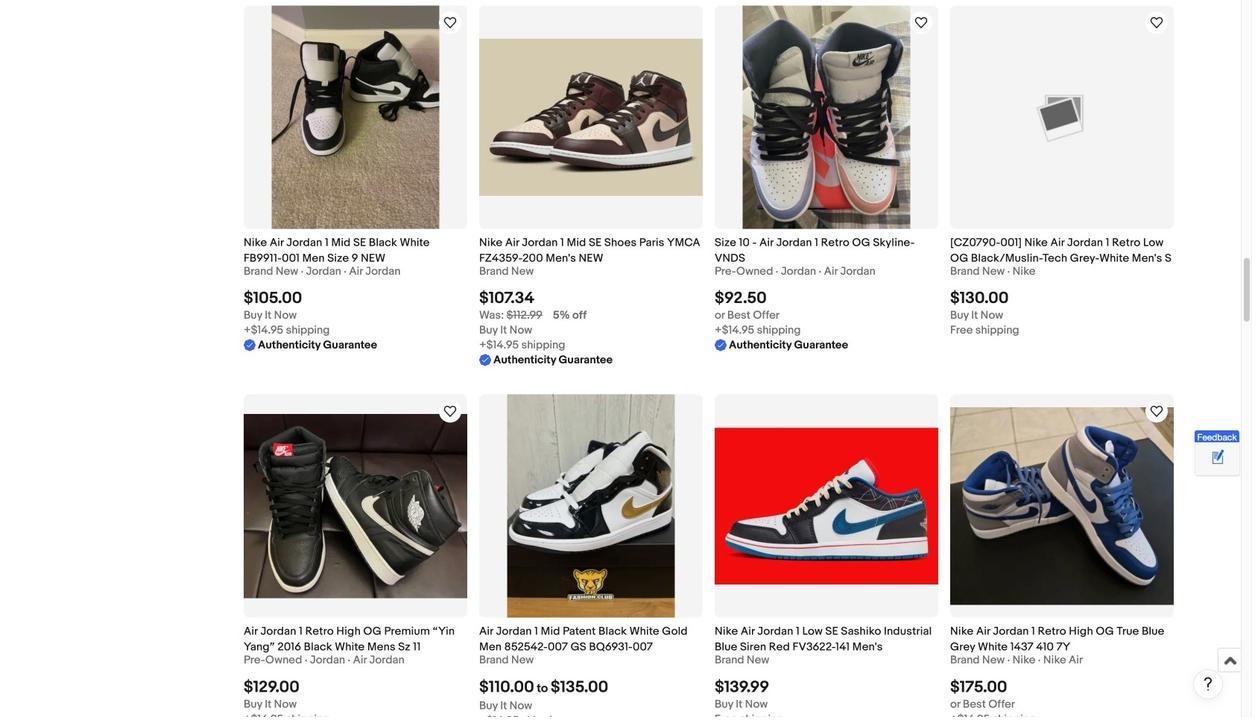Task type: locate. For each thing, give the bounding box(es) containing it.
watch nike air jordan 1 mid se black white fb9911-001 men size 9 new image
[[441, 14, 459, 32]]

Authenticity Guarantee text field
[[244, 338, 377, 353], [479, 353, 613, 368]]

size 10 - air jordan 1 retro og skyline-vnds image
[[743, 6, 910, 229]]

air jordan 1 retro high og premium "yin  yang" 2016 black white mens sz 11 image
[[244, 414, 467, 599]]

help, opens dialogs image
[[1201, 677, 1216, 692]]

nike air jordan 1 mid se black white fb9911-001 men size 9 new image
[[272, 6, 439, 229]]

1 horizontal spatial authenticity guarantee text field
[[479, 353, 613, 368]]

heading
[[244, 236, 430, 265], [479, 236, 700, 265], [715, 236, 915, 265], [950, 236, 1172, 265], [244, 625, 455, 654], [479, 625, 688, 654], [715, 625, 932, 654], [950, 625, 1164, 654]]

[cz0790-001] nike air jordan 1 retro low og black/muslin-tech grey-white men's s image
[[1032, 88, 1092, 147]]

None text field
[[479, 309, 542, 322]]



Task type: vqa. For each thing, say whether or not it's contained in the screenshot.
text field
yes



Task type: describe. For each thing, give the bounding box(es) containing it.
0 horizontal spatial authenticity guarantee text field
[[244, 338, 377, 353]]

watch nike air jordan 1 retro high og true blue grey white 1437 410 7y image
[[1148, 403, 1166, 421]]

Authenticity Guarantee text field
[[715, 338, 848, 353]]

nike air jordan 1 low se sashiko industrial blue siren red fv3622-141 men's image
[[715, 428, 938, 585]]

watch air jordan 1 retro high og premium "yin  yang" 2016 black white mens sz 11 image
[[441, 403, 459, 421]]

nike air jordan 1 mid se shoes paris ymca fz4359-200 men's new image
[[479, 39, 703, 196]]

watch size 10 - air jordan 1 retro og skyline-vnds image
[[912, 14, 930, 32]]

watch [cz0790-001] nike air jordan 1 retro low og black/muslin-tech grey-white men's s image
[[1148, 14, 1166, 32]]

nike air jordan 1 retro high og true blue grey white 1437 410 7y image
[[950, 408, 1174, 605]]

air jordan 1 mid patent black white gold men 852542-007 gs bq6931-007 image
[[507, 395, 675, 618]]



